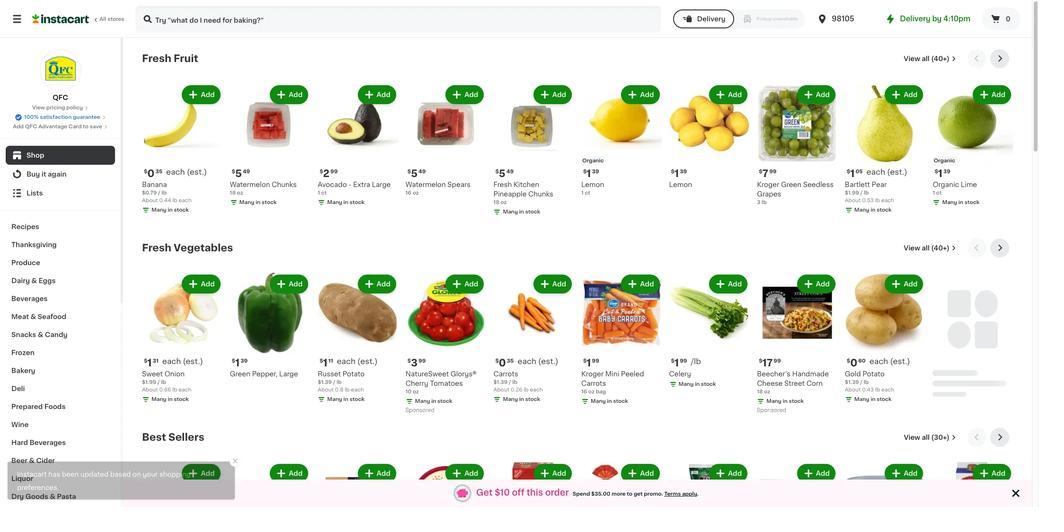 Task type: describe. For each thing, give the bounding box(es) containing it.
lb up 0.8
[[337, 380, 342, 385]]

stock down "$1.99 per pound" 'element'
[[701, 382, 716, 387]]

many down celery
[[679, 382, 694, 387]]

it
[[42, 171, 46, 178]]

/ inside the banana $0.79 / lb about 0.44 lb each
[[158, 190, 160, 195]]

49 for watermelon spears
[[419, 169, 426, 174]]

eggs
[[39, 278, 56, 284]]

main content containing fresh fruit
[[123, 38, 1032, 507]]

each (est.) for russet potato
[[337, 357, 378, 365]]

4:10pm
[[944, 15, 971, 22]]

beecher's
[[757, 371, 791, 377]]

extra
[[353, 181, 370, 188]]

0.53
[[862, 198, 874, 203]]

green pepper, large
[[230, 371, 298, 377]]

1 inside lemon 1 ct
[[582, 190, 584, 195]]

item carousel region containing fresh fruit
[[142, 49, 1013, 231]]

bag
[[596, 389, 606, 394]]

bakery link
[[6, 362, 115, 380]]

many in stock down 0.53
[[855, 207, 892, 212]]

beer
[[11, 457, 27, 464]]

avocado
[[318, 181, 347, 188]]

carrots inside kroger mini peeled carrots 16 oz bag
[[582, 380, 606, 387]]

$1.99 for sweet onion
[[142, 380, 156, 385]]

0 for banana
[[147, 168, 155, 178]]

fresh for fresh vegetables
[[142, 243, 171, 253]]

.
[[697, 492, 699, 497]]

many down 0.43
[[855, 397, 870, 402]]

49 for watermelon chunks
[[243, 169, 250, 174]]

10
[[406, 389, 412, 394]]

& for meat
[[31, 314, 36, 320]]

best
[[142, 432, 166, 442]]

lb up 0.26
[[513, 380, 518, 385]]

chunks inside watermelon chunks 18 oz
[[272, 181, 297, 188]]

lb right 0.44
[[173, 198, 177, 203]]

(40+) for 1
[[932, 55, 950, 62]]

stock down russet potato $1.39 / lb about 0.8 lb each
[[350, 397, 365, 402]]

1 vertical spatial large
[[279, 371, 298, 377]]

$0.35 each (estimated) element for banana
[[142, 167, 222, 180]]

many down cheese
[[767, 399, 782, 404]]

green inside kroger green seedless grapes 3 lb
[[781, 181, 802, 188]]

in down naturesweet glorys® cherry tomatoes 10 oz
[[432, 399, 436, 404]]

pricing
[[46, 105, 65, 110]]

meat
[[11, 314, 29, 320]]

gold
[[845, 371, 861, 377]]

delivery for delivery by 4:10pm
[[900, 15, 931, 22]]

in down 0.53
[[871, 207, 876, 212]]

each inside "sweet onion $1.99 / lb about 0.66 lb each"
[[179, 387, 192, 392]]

many in stock down fresh kitchen pineapple chunks 18 oz
[[503, 209, 540, 214]]

lb right 0.66
[[172, 387, 177, 392]]

5 for watermelon spears
[[411, 168, 418, 178]]

/ for bartlett pear
[[861, 190, 863, 195]]

60
[[859, 358, 866, 364]]

$ 1 05
[[847, 168, 863, 178]]

$1.99 per pound element
[[669, 357, 750, 369]]

all
[[99, 17, 106, 22]]

oz inside the 'beecher's handmade cheese street corn 18 oz'
[[764, 389, 771, 394]]

many in stock down 0.26
[[503, 397, 540, 402]]

99 for 17
[[774, 358, 781, 364]]

spend
[[573, 492, 590, 497]]

snacks & candy
[[11, 332, 67, 338]]

0.8
[[335, 387, 344, 392]]

many in stock down 0.43
[[855, 397, 892, 402]]

deli link
[[6, 380, 115, 398]]

each right 60
[[870, 357, 889, 365]]

in down 0.8
[[344, 397, 348, 402]]

2
[[323, 168, 330, 178]]

& for snacks
[[38, 332, 43, 338]]

many in stock down street
[[767, 399, 804, 404]]

stock down fresh kitchen pineapple chunks 18 oz
[[526, 209, 540, 214]]

$ inside $ 1 11
[[320, 358, 323, 364]]

oz inside watermelon chunks 18 oz
[[237, 190, 243, 195]]

chunks inside fresh kitchen pineapple chunks 18 oz
[[529, 191, 554, 197]]

7
[[763, 168, 769, 178]]

/ for russet potato
[[333, 380, 336, 385]]

carrots inside carrots $1.39 / lb about 0.26 lb each
[[494, 371, 518, 377]]

/ for gold potato
[[861, 380, 863, 385]]

view all (30+)
[[904, 434, 950, 441]]

stock down watermelon chunks 18 oz
[[262, 200, 277, 205]]

stock down bartlett pear $1.99 / lb about 0.53 lb each
[[877, 207, 892, 212]]

russet
[[318, 371, 341, 377]]

stock down kroger mini peeled carrots 16 oz bag
[[613, 399, 628, 404]]

stock down gold potato $1.39 / lb about 0.43 lb each
[[877, 397, 892, 402]]

$0.60 each (estimated) element
[[845, 357, 926, 369]]

sponsored badge image for 17
[[757, 408, 786, 413]]

ct inside lemon 1 ct
[[585, 190, 591, 195]]

many down avocado
[[327, 200, 342, 205]]

0 horizontal spatial green
[[230, 371, 250, 377]]

service type group
[[674, 9, 806, 28]]

each up onion
[[162, 357, 181, 365]]

many down 0.66
[[152, 397, 167, 402]]

shop
[[27, 152, 44, 159]]

banana $0.79 / lb about 0.44 lb each
[[142, 181, 192, 203]]

this
[[527, 489, 543, 498]]

prepared foods
[[11, 404, 66, 410]]

in down 0.66
[[168, 397, 173, 402]]

lb right 0.53
[[876, 198, 880, 203]]

hard
[[11, 439, 28, 446]]

mini
[[606, 371, 620, 377]]

to inside get $10 off this order spend $35.00 more to get promo. terms apply .
[[627, 492, 633, 497]]

tomatoes
[[430, 380, 463, 387]]

product group containing 17
[[757, 273, 838, 416]]

16 inside kroger mini peeled carrots 16 oz bag
[[582, 389, 587, 394]]

each (est.) for bartlett pear
[[867, 168, 908, 176]]

delivery by 4:10pm link
[[885, 13, 971, 25]]

fruit
[[174, 54, 198, 63]]

each inside the banana $0.79 / lb about 0.44 lb each
[[179, 198, 192, 203]]

lemon for lemon 1 ct
[[582, 181, 604, 188]]

many in stock down naturesweet glorys® cherry tomatoes 10 oz
[[415, 399, 453, 404]]

handmade
[[793, 371, 829, 377]]

1 vertical spatial beverages
[[30, 439, 66, 446]]

$1.39 inside carrots $1.39 / lb about 0.26 lb each
[[494, 380, 508, 385]]

potato for 1
[[343, 371, 365, 377]]

dry
[[11, 493, 24, 500]]

many down 0.8
[[327, 397, 342, 402]]

view all (40+) button for 1
[[900, 49, 960, 68]]

18 inside the 'beecher's handmade cheese street corn 18 oz'
[[757, 389, 763, 394]]

1 inside $ 1 99 /lb
[[675, 358, 679, 368]]

in down fresh kitchen pineapple chunks 18 oz
[[519, 209, 524, 214]]

seafood
[[38, 314, 66, 320]]

0 inside button
[[1006, 16, 1011, 22]]

about for sweet onion
[[142, 387, 158, 392]]

terms apply button
[[665, 491, 697, 498]]

each (est.) for banana
[[166, 168, 207, 176]]

peeled
[[621, 371, 644, 377]]

3 inside kroger green seedless grapes 3 lb
[[757, 200, 761, 205]]

more
[[612, 492, 626, 497]]

& for dairy
[[31, 278, 37, 284]]

many down 0.26
[[503, 397, 518, 402]]

0 for gold
[[851, 358, 858, 368]]

$ 1 31
[[144, 358, 159, 368]]

1 inside avocado - extra large 1 ct
[[318, 190, 320, 195]]

$ 5 49 for fresh kitchen pineapple chunks
[[496, 168, 514, 178]]

stock down "sweet onion $1.99 / lb about 0.66 lb each"
[[174, 397, 189, 402]]

in down 0.43
[[871, 397, 876, 402]]

get
[[476, 489, 493, 498]]

1 vertical spatial qfc
[[25, 124, 37, 129]]

about inside the banana $0.79 / lb about 0.44 lb each
[[142, 198, 158, 203]]

organic for organic lime
[[934, 158, 956, 163]]

100% satisfaction guarantee button
[[15, 112, 106, 121]]

$ 17 99
[[759, 358, 781, 368]]

many in stock down celery
[[679, 382, 716, 387]]

$ 1 99
[[583, 358, 600, 368]]

corn
[[807, 380, 823, 387]]

many in stock down 0.66
[[152, 397, 189, 402]]

grapes
[[757, 191, 782, 197]]

watermelon chunks 18 oz
[[230, 181, 297, 195]]

in down /lb
[[695, 382, 700, 387]]

many in stock down 0.44
[[152, 207, 189, 212]]

guarantee
[[73, 115, 100, 120]]

watermelon for spears
[[406, 181, 446, 188]]

view for fresh vegetables
[[904, 245, 921, 251]]

bakery
[[11, 368, 35, 374]]

promo.
[[644, 492, 663, 497]]

beer & cider link
[[6, 452, 115, 470]]

99 inside $ 1 99 /lb
[[680, 358, 687, 364]]

prepared foods link
[[6, 398, 115, 416]]

instacart logo image
[[32, 13, 89, 25]]

100% satisfaction guarantee
[[24, 115, 100, 120]]

view pricing policy
[[32, 105, 83, 110]]

spears
[[448, 181, 471, 188]]

all stores
[[99, 17, 124, 22]]

order
[[545, 489, 569, 498]]

organic for lemon
[[583, 158, 604, 163]]

/ for sweet onion
[[158, 380, 160, 385]]

$ inside the $ 0 60
[[847, 358, 851, 364]]

sellers
[[168, 432, 204, 442]]

banana
[[142, 181, 167, 188]]

0 for carrots
[[499, 358, 506, 368]]

all inside view all (30+) popup button
[[922, 434, 930, 441]]

(est.) for gold potato
[[890, 357, 911, 365]]

(est.) for russet potato
[[358, 357, 378, 365]]

each inside russet potato $1.39 / lb about 0.8 lb each
[[351, 387, 364, 392]]

get
[[634, 492, 643, 497]]

kroger for carrots
[[582, 371, 604, 377]]

goods
[[25, 493, 48, 500]]

naturesweet
[[406, 371, 449, 377]]

hard beverages
[[11, 439, 66, 446]]

all for 1
[[922, 55, 930, 62]]

in down street
[[783, 399, 788, 404]]

49 for fresh kitchen pineapple chunks
[[507, 169, 514, 174]]

beverages link
[[6, 290, 115, 308]]

view for fresh fruit
[[904, 55, 921, 62]]

cherry
[[406, 380, 429, 387]]

5 for fresh kitchen pineapple chunks
[[499, 168, 506, 178]]

$1.11 each (estimated) element
[[318, 357, 398, 369]]

all for 0
[[922, 245, 930, 251]]

dairy
[[11, 278, 30, 284]]

about for russet potato
[[318, 387, 334, 392]]

each right 11
[[337, 357, 356, 365]]

lb up 0.43
[[864, 380, 869, 385]]

many in stock down avocado - extra large 1 ct
[[327, 200, 365, 205]]

lemon for lemon
[[669, 181, 692, 188]]

Search field
[[136, 7, 660, 31]]

meat & seafood
[[11, 314, 66, 320]]

stock down the banana $0.79 / lb about 0.44 lb each
[[174, 207, 189, 212]]

1 inside the organic lime 1 ct
[[933, 190, 935, 195]]

many down cherry
[[415, 399, 430, 404]]

each (est.) for gold potato
[[870, 357, 911, 365]]

beer & cider
[[11, 457, 55, 464]]

dry goods & pasta link
[[6, 488, 115, 506]]

about for gold potato
[[845, 387, 861, 392]]

oz inside kroger mini peeled carrots 16 oz bag
[[589, 389, 595, 394]]



Task type: vqa. For each thing, say whether or not it's contained in the screenshot.
how within the At the top, you'll see Your savings . Here you'll find information about your Instacart+ Membership, such as when you became a member, how many orders you've placed, and your total savings from reduced service fees and $0 delivery fees on orders of $35 or more.
no



Task type: locate. For each thing, give the bounding box(es) containing it.
ct inside avocado - extra large 1 ct
[[321, 190, 327, 195]]

potato down $1.11 each (estimated) element
[[343, 371, 365, 377]]

each (est.) inside $1.31 each (estimated) element
[[162, 357, 203, 365]]

0 horizontal spatial 3
[[411, 358, 418, 368]]

naturesweet glorys® cherry tomatoes 10 oz
[[406, 371, 477, 394]]

$1.99 down the 'sweet'
[[142, 380, 156, 385]]

watermelon for chunks
[[230, 181, 270, 188]]

1 vertical spatial 16
[[582, 389, 587, 394]]

to left the get
[[627, 492, 633, 497]]

0 vertical spatial 18
[[230, 190, 236, 195]]

$ inside $ 2 99
[[320, 169, 323, 174]]

many in stock down 0.8
[[327, 397, 365, 402]]

0 horizontal spatial delivery
[[697, 16, 726, 22]]

1 horizontal spatial 3
[[757, 200, 761, 205]]

about inside "sweet onion $1.99 / lb about 0.66 lb each"
[[142, 387, 158, 392]]

0 vertical spatial $ 0 35
[[144, 168, 162, 178]]

0 horizontal spatial 49
[[243, 169, 250, 174]]

oz inside fresh kitchen pineapple chunks 18 oz
[[501, 200, 507, 205]]

stock down street
[[789, 399, 804, 404]]

in down 0.26
[[519, 397, 524, 402]]

1 horizontal spatial large
[[372, 181, 391, 188]]

sponsored badge image for 3
[[406, 408, 434, 413]]

pepper,
[[252, 371, 278, 377]]

$ inside "$ 7 99"
[[759, 169, 763, 174]]

3 5 from the left
[[499, 168, 506, 178]]

1 vertical spatial to
[[627, 492, 633, 497]]

1 vertical spatial fresh
[[494, 181, 512, 188]]

2 view all (40+) from the top
[[904, 245, 950, 251]]

2 5 from the left
[[411, 168, 418, 178]]

in
[[256, 200, 261, 205], [344, 200, 348, 205], [959, 200, 964, 205], [168, 207, 173, 212], [871, 207, 876, 212], [519, 209, 524, 214], [695, 382, 700, 387], [168, 397, 173, 402], [871, 397, 876, 402], [344, 397, 348, 402], [519, 397, 524, 402], [432, 399, 436, 404], [607, 399, 612, 404], [783, 399, 788, 404]]

0 horizontal spatial ct
[[321, 190, 327, 195]]

$ 5 49 for watermelon chunks
[[232, 168, 250, 178]]

2 vertical spatial fresh
[[142, 243, 171, 253]]

many in stock down bag
[[591, 399, 628, 404]]

0 button
[[982, 8, 1021, 30]]

0 horizontal spatial 35
[[156, 169, 162, 174]]

2 (40+) from the top
[[932, 245, 950, 251]]

(est.) inside $0.60 each (estimated) element
[[890, 357, 911, 365]]

(est.) for bartlett pear
[[888, 168, 908, 176]]

each up the banana $0.79 / lb about 0.44 lb each
[[166, 168, 185, 176]]

fresh for fresh kitchen pineapple chunks 18 oz
[[494, 181, 512, 188]]

$1.99 inside "sweet onion $1.99 / lb about 0.66 lb each"
[[142, 380, 156, 385]]

1 view all (40+) button from the top
[[900, 49, 960, 68]]

$1.05 each (estimated) element
[[845, 167, 926, 180]]

vegetables
[[174, 243, 233, 253]]

1 horizontal spatial 16
[[582, 389, 587, 394]]

49
[[243, 169, 250, 174], [419, 169, 426, 174], [507, 169, 514, 174]]

1 horizontal spatial carrots
[[582, 380, 606, 387]]

0 vertical spatial $0.35 each (estimated) element
[[142, 167, 222, 180]]

99 up naturesweet
[[419, 358, 426, 364]]

about for bartlett pear
[[845, 198, 861, 203]]

get $10 off this order spend $35.00 more to get promo. terms apply .
[[476, 489, 699, 498]]

fresh left vegetables
[[142, 243, 171, 253]]

view all (40+) button
[[900, 49, 960, 68], [900, 239, 960, 258]]

/ inside gold potato $1.39 / lb about 0.43 lb each
[[861, 380, 863, 385]]

0 vertical spatial 35
[[156, 169, 162, 174]]

3 $1.39 from the left
[[494, 380, 508, 385]]

russet potato $1.39 / lb about 0.8 lb each
[[318, 371, 365, 392]]

1 horizontal spatial lemon
[[669, 181, 692, 188]]

(est.) inside $1.31 each (estimated) element
[[183, 357, 203, 365]]

99 for 3
[[419, 358, 426, 364]]

many down 0.53
[[855, 207, 870, 212]]

qfc up view pricing policy link at the left
[[53, 94, 68, 101]]

apply
[[682, 492, 697, 497]]

5 for watermelon chunks
[[235, 168, 242, 178]]

17
[[763, 358, 773, 368]]

each (est.) inside $0.60 each (estimated) element
[[870, 357, 911, 365]]

potato for 0
[[863, 371, 885, 377]]

deli
[[11, 386, 25, 392]]

item carousel region containing best sellers
[[142, 428, 1013, 507]]

potato down $0.60 each (estimated) element
[[863, 371, 885, 377]]

0 horizontal spatial to
[[83, 124, 89, 129]]

0 vertical spatial beverages
[[11, 296, 48, 302]]

save
[[90, 124, 102, 129]]

1 horizontal spatial $ 5 49
[[408, 168, 426, 178]]

many down 0.44
[[152, 207, 167, 212]]

thanksgiving
[[11, 242, 57, 248]]

watermelon inside watermelon chunks 18 oz
[[230, 181, 270, 188]]

about inside gold potato $1.39 / lb about 0.43 lb each
[[845, 387, 861, 392]]

each (est.) inside $1.11 each (estimated) element
[[337, 357, 378, 365]]

/ inside carrots $1.39 / lb about 0.26 lb each
[[509, 380, 511, 385]]

lb right 0.8
[[345, 387, 350, 392]]

05
[[856, 169, 863, 174]]

0 horizontal spatial kroger
[[582, 371, 604, 377]]

1 (40+) from the top
[[932, 55, 950, 62]]

/lb
[[691, 357, 701, 365]]

sponsored badge image down cheese
[[757, 408, 786, 413]]

3 49 from the left
[[507, 169, 514, 174]]

$ 0 35 for banana
[[144, 168, 162, 178]]

1 horizontal spatial to
[[627, 492, 633, 497]]

in down 0.44
[[168, 207, 173, 212]]

ct inside the organic lime 1 ct
[[937, 190, 942, 195]]

lime
[[961, 181, 978, 188]]

each down onion
[[179, 387, 192, 392]]

$0.35 each (estimated) element
[[142, 167, 222, 180], [494, 357, 574, 369]]

stock down avocado - extra large 1 ct
[[350, 200, 365, 205]]

2 vertical spatial 18
[[757, 389, 763, 394]]

kroger inside kroger mini peeled carrots 16 oz bag
[[582, 371, 604, 377]]

$1.39 for 1
[[318, 380, 332, 385]]

None search field
[[135, 6, 661, 32]]

seedless
[[804, 181, 834, 188]]

get $10 off this order status
[[473, 489, 703, 498]]

1 horizontal spatial qfc
[[53, 94, 68, 101]]

1 vertical spatial $1.99
[[142, 380, 156, 385]]

close image
[[1011, 488, 1022, 499]]

kroger
[[757, 181, 780, 188], [582, 371, 604, 377]]

green up 'grapes'
[[781, 181, 802, 188]]

potato inside gold potato $1.39 / lb about 0.43 lb each
[[863, 371, 885, 377]]

1 horizontal spatial 5
[[411, 168, 418, 178]]

view all (40+) for 0
[[904, 245, 950, 251]]

18 inside watermelon chunks 18 oz
[[230, 190, 236, 195]]

99 for 1
[[592, 358, 600, 364]]

11
[[329, 358, 333, 364]]

0 horizontal spatial carrots
[[494, 371, 518, 377]]

1 vertical spatial view all (40+)
[[904, 245, 950, 251]]

lb inside kroger green seedless grapes 3 lb
[[762, 200, 767, 205]]

about left 0.26
[[494, 387, 510, 392]]

/ up 0.66
[[158, 380, 160, 385]]

each inside carrots $1.39 / lb about 0.26 lb each
[[530, 387, 543, 392]]

$ 0 35
[[144, 168, 162, 178], [496, 358, 514, 368]]

5 up pineapple
[[499, 168, 506, 178]]

(est.) for banana
[[187, 168, 207, 176]]

0 vertical spatial chunks
[[272, 181, 297, 188]]

lb up 0.53
[[864, 190, 869, 195]]

about left 0.8
[[318, 387, 334, 392]]

$ 5 49 up watermelon spears 16 oz
[[408, 168, 426, 178]]

(est.) inside $1.05 each (estimated) element
[[888, 168, 908, 176]]

2 lemon from the left
[[669, 181, 692, 188]]

many down pineapple
[[503, 209, 518, 214]]

1 horizontal spatial delivery
[[900, 15, 931, 22]]

watermelon inside watermelon spears 16 oz
[[406, 181, 446, 188]]

99 up kroger mini peeled carrots 16 oz bag
[[592, 358, 600, 364]]

1 horizontal spatial sponsored badge image
[[757, 408, 786, 413]]

each (est.) for carrots
[[518, 357, 559, 365]]

1 horizontal spatial 18
[[494, 200, 500, 205]]

1 $ 5 49 from the left
[[232, 168, 250, 178]]

(est.) for sweet onion
[[183, 357, 203, 365]]

1 vertical spatial (40+)
[[932, 245, 950, 251]]

lb right 0.43
[[876, 387, 880, 392]]

$1.39 for 0
[[845, 380, 859, 385]]

0 vertical spatial to
[[83, 124, 89, 129]]

2 sponsored badge image from the left
[[757, 408, 786, 413]]

carrots up 0.26
[[494, 371, 518, 377]]

1 item carousel region from the top
[[142, 49, 1013, 231]]

$ 0 60
[[847, 358, 866, 368]]

fresh for fresh fruit
[[142, 54, 171, 63]]

100%
[[24, 115, 39, 120]]

many down watermelon chunks 18 oz
[[239, 200, 254, 205]]

gold potato $1.39 / lb about 0.43 lb each
[[845, 371, 895, 392]]

2 horizontal spatial ct
[[937, 190, 942, 195]]

49 up watermelon chunks 18 oz
[[243, 169, 250, 174]]

2 $ 5 49 from the left
[[408, 168, 426, 178]]

snacks & candy link
[[6, 326, 115, 344]]

0 vertical spatial large
[[372, 181, 391, 188]]

1 49 from the left
[[243, 169, 250, 174]]

/ up 0.43
[[861, 380, 863, 385]]

each inside bartlett pear $1.99 / lb about 0.53 lb each
[[882, 198, 895, 203]]

all stores link
[[32, 6, 125, 32]]

2 horizontal spatial $ 5 49
[[496, 168, 514, 178]]

0 vertical spatial (40+)
[[932, 55, 950, 62]]

$ 5 49 for watermelon spears
[[408, 168, 426, 178]]

99 inside "$ 7 99"
[[770, 169, 777, 174]]

liquor link
[[6, 470, 115, 488]]

each (est.) up carrots $1.39 / lb about 0.26 lb each on the bottom
[[518, 357, 559, 365]]

fresh inside fresh kitchen pineapple chunks 18 oz
[[494, 181, 512, 188]]

sponsored badge image down 10
[[406, 408, 434, 413]]

delivery button
[[674, 9, 734, 28]]

best sellers
[[142, 432, 204, 442]]

98105
[[832, 15, 855, 22]]

kroger down $ 1 99
[[582, 371, 604, 377]]

each (est.) up onion
[[162, 357, 203, 365]]

& left eggs
[[31, 278, 37, 284]]

cheese
[[757, 380, 783, 387]]

(est.) up russet potato $1.39 / lb about 0.8 lb each
[[358, 357, 378, 365]]

many down the organic lime 1 ct
[[943, 200, 958, 205]]

0 horizontal spatial qfc
[[25, 124, 37, 129]]

large inside avocado - extra large 1 ct
[[372, 181, 391, 188]]

2 ct from the left
[[321, 190, 327, 195]]

/ inside "sweet onion $1.99 / lb about 0.66 lb each"
[[158, 380, 160, 385]]

35 for banana
[[156, 169, 162, 174]]

each right 0.43
[[882, 387, 895, 392]]

(est.) inside $1.11 each (estimated) element
[[358, 357, 378, 365]]

0 horizontal spatial $1.39
[[318, 380, 332, 385]]

$ inside $ 1 31
[[144, 358, 147, 364]]

card
[[69, 124, 82, 129]]

0 horizontal spatial 18
[[230, 190, 236, 195]]

delivery for delivery
[[697, 16, 726, 22]]

$1.99 inside bartlett pear $1.99 / lb about 0.53 lb each
[[845, 190, 860, 195]]

$ 0 35 up banana
[[144, 168, 162, 178]]

1 vertical spatial chunks
[[529, 191, 554, 197]]

about inside russet potato $1.39 / lb about 0.8 lb each
[[318, 387, 334, 392]]

main content
[[123, 38, 1032, 507]]

1 horizontal spatial green
[[781, 181, 802, 188]]

2 horizontal spatial $1.39
[[845, 380, 859, 385]]

2 horizontal spatial 5
[[499, 168, 506, 178]]

$1.31 each (estimated) element
[[142, 357, 222, 369]]

1 horizontal spatial 35
[[507, 358, 514, 364]]

about left 0.53
[[845, 198, 861, 203]]

many down bag
[[591, 399, 606, 404]]

$ inside $ 1 99 /lb
[[671, 358, 675, 364]]

1 horizontal spatial kroger
[[757, 181, 780, 188]]

99 right 2
[[331, 169, 338, 174]]

0 vertical spatial qfc
[[53, 94, 68, 101]]

2 item carousel region from the top
[[142, 239, 1013, 421]]

$ inside $ 3 99
[[408, 358, 411, 364]]

1 vertical spatial all
[[922, 245, 930, 251]]

product group containing 7
[[757, 83, 838, 206]]

stock down tomatoes
[[438, 399, 453, 404]]

many in stock down watermelon chunks 18 oz
[[239, 200, 277, 205]]

1 watermelon from the left
[[230, 181, 270, 188]]

2 horizontal spatial 18
[[757, 389, 763, 394]]

1 vertical spatial 18
[[494, 200, 500, 205]]

recipes link
[[6, 218, 115, 236]]

-
[[349, 181, 352, 188]]

organic left lime
[[933, 181, 960, 188]]

sweet onion $1.99 / lb about 0.66 lb each
[[142, 371, 192, 392]]

add qfc advantage card to save link
[[13, 123, 108, 131]]

1 vertical spatial 35
[[507, 358, 514, 364]]

0 vertical spatial 3
[[757, 200, 761, 205]]

carrots up bag
[[582, 380, 606, 387]]

3 ct from the left
[[937, 190, 942, 195]]

add qfc advantage card to save
[[13, 124, 102, 129]]

pasta
[[57, 493, 76, 500]]

2 $1.39 from the left
[[318, 380, 332, 385]]

0 horizontal spatial $ 0 35
[[144, 168, 162, 178]]

view all (40+) button for 0
[[900, 239, 960, 258]]

beecher's handmade cheese street corn 18 oz
[[757, 371, 829, 394]]

qfc logo image
[[40, 49, 81, 91]]

2 49 from the left
[[419, 169, 426, 174]]

wine link
[[6, 416, 115, 434]]

& right beer
[[29, 457, 35, 464]]

1 vertical spatial 3
[[411, 358, 418, 368]]

snacks
[[11, 332, 36, 338]]

1 horizontal spatial $ 0 35
[[496, 358, 514, 368]]

lb up 0.44
[[162, 190, 167, 195]]

1 vertical spatial view all (40+) button
[[900, 239, 960, 258]]

about down $0.79
[[142, 198, 158, 203]]

(30+)
[[932, 434, 950, 441]]

99 for 2
[[331, 169, 338, 174]]

2 horizontal spatial 49
[[507, 169, 514, 174]]

lemon
[[582, 181, 604, 188], [669, 181, 692, 188]]

0 vertical spatial all
[[922, 55, 930, 62]]

0 horizontal spatial large
[[279, 371, 298, 377]]

0 horizontal spatial watermelon
[[230, 181, 270, 188]]

frozen
[[11, 350, 34, 356]]

each up carrots $1.39 / lb about 0.26 lb each on the bottom
[[518, 357, 537, 365]]

celery
[[669, 371, 692, 377]]

99 inside $ 1 99
[[592, 358, 600, 364]]

about inside carrots $1.39 / lb about 0.26 lb each
[[494, 387, 510, 392]]

0 vertical spatial carrots
[[494, 371, 518, 377]]

2 vertical spatial all
[[922, 434, 930, 441]]

watermelon spears 16 oz
[[406, 181, 471, 195]]

about inside bartlett pear $1.99 / lb about 0.53 lb each
[[845, 198, 861, 203]]

$ 7 99
[[759, 168, 777, 178]]

oz inside naturesweet glorys® cherry tomatoes 10 oz
[[413, 389, 419, 394]]

0 horizontal spatial 16
[[406, 190, 412, 195]]

1 vertical spatial $0.35 each (estimated) element
[[494, 357, 574, 369]]

in down kroger mini peeled carrots 16 oz bag
[[607, 399, 612, 404]]

1 vertical spatial carrots
[[582, 380, 606, 387]]

beverages down dairy & eggs
[[11, 296, 48, 302]]

& left pasta at bottom left
[[50, 493, 55, 500]]

0 vertical spatial view all (40+)
[[904, 55, 950, 62]]

kroger green seedless grapes 3 lb
[[757, 181, 834, 205]]

99 left /lb
[[680, 358, 687, 364]]

view all (30+) button
[[901, 428, 960, 447]]

to down guarantee
[[83, 124, 89, 129]]

lists
[[27, 190, 43, 197]]

each (est.) for sweet onion
[[162, 357, 203, 365]]

view all (40+) for 1
[[904, 55, 950, 62]]

1 horizontal spatial watermelon
[[406, 181, 446, 188]]

again
[[48, 171, 67, 178]]

1 vertical spatial kroger
[[582, 371, 604, 377]]

each inside gold potato $1.39 / lb about 0.43 lb each
[[882, 387, 895, 392]]

2 potato from the left
[[343, 371, 365, 377]]

$1.99 for bartlett pear
[[845, 190, 860, 195]]

1 5 from the left
[[235, 168, 242, 178]]

1 vertical spatial $ 0 35
[[496, 358, 514, 368]]

99
[[331, 169, 338, 174], [770, 169, 777, 174], [419, 358, 426, 364], [592, 358, 600, 364], [680, 358, 687, 364], [774, 358, 781, 364]]

qfc down "100%" on the left of page
[[25, 124, 37, 129]]

carrots $1.39 / lb about 0.26 lb each
[[494, 371, 543, 392]]

many in stock down the organic lime 1 ct
[[943, 200, 980, 205]]

0 horizontal spatial $1.99
[[142, 380, 156, 385]]

each (est.)
[[166, 168, 207, 176], [867, 168, 908, 176], [162, 357, 203, 365], [870, 357, 911, 365], [337, 357, 378, 365], [518, 357, 559, 365]]

organic up lemon 1 ct
[[583, 158, 604, 163]]

99 for 7
[[770, 169, 777, 174]]

1 $1.39 from the left
[[845, 380, 859, 385]]

delivery by 4:10pm
[[900, 15, 971, 22]]

stock
[[262, 200, 277, 205], [350, 200, 365, 205], [965, 200, 980, 205], [174, 207, 189, 212], [877, 207, 892, 212], [526, 209, 540, 214], [701, 382, 716, 387], [174, 397, 189, 402], [877, 397, 892, 402], [350, 397, 365, 402], [526, 397, 540, 402], [438, 399, 453, 404], [613, 399, 628, 404], [789, 399, 804, 404]]

/ inside bartlett pear $1.99 / lb about 0.53 lb each
[[861, 190, 863, 195]]

qfc
[[53, 94, 68, 101], [25, 124, 37, 129]]

1 view all (40+) from the top
[[904, 55, 950, 62]]

produce link
[[6, 254, 115, 272]]

& right meat
[[31, 314, 36, 320]]

16
[[406, 190, 412, 195], [582, 389, 587, 394]]

large right pepper,
[[279, 371, 298, 377]]

in down watermelon chunks 18 oz
[[256, 200, 261, 205]]

each (est.) up russet potato $1.39 / lb about 0.8 lb each
[[337, 357, 378, 365]]

each down pear on the top right of the page
[[882, 198, 895, 203]]

0 horizontal spatial lemon
[[582, 181, 604, 188]]

each (est.) inside $1.05 each (estimated) element
[[867, 168, 908, 176]]

fresh up pineapple
[[494, 181, 512, 188]]

0 horizontal spatial sponsored badge image
[[406, 408, 434, 413]]

$0.35 each (estimated) element for carrots
[[494, 357, 574, 369]]

$1.39 inside russet potato $1.39 / lb about 0.8 lb each
[[318, 380, 332, 385]]

1 horizontal spatial ct
[[585, 190, 591, 195]]

stock down carrots $1.39 / lb about 0.26 lb each on the bottom
[[526, 397, 540, 402]]

$1.99 down "bartlett" on the right
[[845, 190, 860, 195]]

item carousel region containing fresh vegetables
[[142, 239, 1013, 421]]

potato inside russet potato $1.39 / lb about 0.8 lb each
[[343, 371, 365, 377]]

(est.) up bartlett pear $1.99 / lb about 0.53 lb each
[[888, 168, 908, 176]]

kroger for grapes
[[757, 181, 780, 188]]

product group containing 2
[[318, 83, 398, 208]]

99 inside $ 3 99
[[419, 358, 426, 364]]

product group
[[142, 83, 222, 216], [230, 83, 310, 208], [318, 83, 398, 208], [406, 83, 486, 197], [494, 83, 574, 218], [582, 83, 662, 197], [669, 83, 750, 189], [757, 83, 838, 206], [845, 83, 926, 216], [933, 83, 1013, 208], [142, 273, 222, 405], [230, 273, 310, 379], [318, 273, 398, 405], [406, 273, 486, 416], [494, 273, 574, 405], [582, 273, 662, 407], [669, 273, 750, 390], [757, 273, 838, 416], [845, 273, 926, 405], [142, 462, 222, 507], [230, 462, 310, 507], [318, 462, 398, 507], [406, 462, 486, 507], [494, 462, 574, 507], [582, 462, 662, 507], [669, 462, 750, 507], [757, 462, 838, 507], [845, 462, 926, 507], [933, 462, 1013, 507]]

$ 0 35 for carrots
[[496, 358, 514, 368]]

prepared
[[11, 404, 43, 410]]

item carousel region
[[142, 49, 1013, 231], [142, 239, 1013, 421], [142, 428, 1013, 507]]

wine
[[11, 422, 29, 428]]

$ inside $ 1 99
[[583, 358, 587, 364]]

0 vertical spatial $1.99
[[845, 190, 860, 195]]

each up pear on the top right of the page
[[867, 168, 886, 176]]

shop link
[[6, 146, 115, 165]]

(40+) for 0
[[932, 245, 950, 251]]

1 horizontal spatial $1.39
[[494, 380, 508, 385]]

delivery
[[900, 15, 931, 22], [697, 16, 726, 22]]

1 lemon from the left
[[582, 181, 604, 188]]

oz inside watermelon spears 16 oz
[[413, 190, 419, 195]]

$ 2 99
[[320, 168, 338, 178]]

0 horizontal spatial $ 5 49
[[232, 168, 250, 178]]

in down avocado - extra large 1 ct
[[344, 200, 348, 205]]

chunks
[[272, 181, 297, 188], [529, 191, 554, 197]]

0.66
[[159, 387, 171, 392]]

lb up 0.66
[[161, 380, 166, 385]]

$ 0 35 up carrots $1.39 / lb about 0.26 lb each on the bottom
[[496, 358, 514, 368]]

0.26
[[511, 387, 523, 392]]

thanksgiving link
[[6, 236, 115, 254]]

3 all from the top
[[922, 434, 930, 441]]

1 horizontal spatial 49
[[419, 169, 426, 174]]

$ inside $ 17 99
[[759, 358, 763, 364]]

sponsored badge image
[[406, 408, 434, 413], [757, 408, 786, 413]]

1 horizontal spatial $1.99
[[845, 190, 860, 195]]

0 vertical spatial view all (40+) button
[[900, 49, 960, 68]]

16 inside watermelon spears 16 oz
[[406, 190, 412, 195]]

1 potato from the left
[[863, 371, 885, 377]]

0 horizontal spatial 5
[[235, 168, 242, 178]]

3 down 'grapes'
[[757, 200, 761, 205]]

2 all from the top
[[922, 245, 930, 251]]

99 right 7
[[770, 169, 777, 174]]

2 vertical spatial item carousel region
[[142, 428, 1013, 507]]

0 vertical spatial fresh
[[142, 54, 171, 63]]

5 up watermelon spears 16 oz
[[411, 168, 418, 178]]

2 watermelon from the left
[[406, 181, 446, 188]]

&
[[31, 278, 37, 284], [31, 314, 36, 320], [38, 332, 43, 338], [29, 457, 35, 464], [50, 493, 55, 500]]

delivery inside button
[[697, 16, 726, 22]]

view for best sellers
[[904, 434, 921, 441]]

policy
[[66, 105, 83, 110]]

(est.) for carrots
[[538, 357, 559, 365]]

2 view all (40+) button from the top
[[900, 239, 960, 258]]

$ inside $ 1 05
[[847, 169, 851, 174]]

green left pepper,
[[230, 371, 250, 377]]

0 horizontal spatial potato
[[343, 371, 365, 377]]

/ up 0.26
[[509, 380, 511, 385]]

99 right 17
[[774, 358, 781, 364]]

99 inside $ 2 99
[[331, 169, 338, 174]]

0 vertical spatial green
[[781, 181, 802, 188]]

/
[[158, 190, 160, 195], [861, 190, 863, 195], [158, 380, 160, 385], [861, 380, 863, 385], [333, 380, 336, 385], [509, 380, 511, 385]]

1 vertical spatial item carousel region
[[142, 239, 1013, 421]]

1 horizontal spatial $0.35 each (estimated) element
[[494, 357, 574, 369]]

lb right 0.26
[[524, 387, 529, 392]]

in down the organic lime 1 ct
[[959, 200, 964, 205]]

(est.) up the banana $0.79 / lb about 0.44 lb each
[[187, 168, 207, 176]]

satisfaction
[[40, 115, 72, 120]]

carrots
[[494, 371, 518, 377], [582, 380, 606, 387]]

0 horizontal spatial $0.35 each (estimated) element
[[142, 167, 222, 180]]

5
[[235, 168, 242, 178], [411, 168, 418, 178], [499, 168, 506, 178]]

1 sponsored badge image from the left
[[406, 408, 434, 413]]

onion
[[165, 371, 185, 377]]

/ inside russet potato $1.39 / lb about 0.8 lb each
[[333, 380, 336, 385]]

1 horizontal spatial chunks
[[529, 191, 554, 197]]

$ 5 49
[[232, 168, 250, 178], [408, 168, 426, 178], [496, 168, 514, 178]]

3 $ 5 49 from the left
[[496, 168, 514, 178]]

organic inside the organic lime 1 ct
[[933, 181, 960, 188]]

$ 5 49 up watermelon chunks 18 oz
[[232, 168, 250, 178]]

view pricing policy link
[[32, 104, 89, 112]]

$1.39 inside gold potato $1.39 / lb about 0.43 lb each
[[845, 380, 859, 385]]

0 horizontal spatial chunks
[[272, 181, 297, 188]]

(est.) up onion
[[183, 357, 203, 365]]

0 vertical spatial kroger
[[757, 181, 780, 188]]

stock down lime
[[965, 200, 980, 205]]

1 vertical spatial green
[[230, 371, 250, 377]]

3 item carousel region from the top
[[142, 428, 1013, 507]]

35 for carrots
[[507, 358, 514, 364]]

1 ct from the left
[[585, 190, 591, 195]]

1 all from the top
[[922, 55, 930, 62]]

each
[[166, 168, 185, 176], [867, 168, 886, 176], [179, 198, 192, 203], [882, 198, 895, 203], [162, 357, 181, 365], [870, 357, 889, 365], [337, 357, 356, 365], [518, 357, 537, 365], [179, 387, 192, 392], [882, 387, 895, 392], [351, 387, 364, 392], [530, 387, 543, 392]]

0 vertical spatial 16
[[406, 190, 412, 195]]

$1.99
[[845, 190, 860, 195], [142, 380, 156, 385]]

99 inside $ 17 99
[[774, 358, 781, 364]]

watermelon
[[230, 181, 270, 188], [406, 181, 446, 188]]

1 horizontal spatial potato
[[863, 371, 885, 377]]

kroger inside kroger green seedless grapes 3 lb
[[757, 181, 780, 188]]

candy
[[45, 332, 67, 338]]

0 vertical spatial item carousel region
[[142, 49, 1013, 231]]

product group containing 3
[[406, 273, 486, 416]]

& for beer
[[29, 457, 35, 464]]

18 inside fresh kitchen pineapple chunks 18 oz
[[494, 200, 500, 205]]

ct
[[585, 190, 591, 195], [321, 190, 327, 195], [937, 190, 942, 195]]



